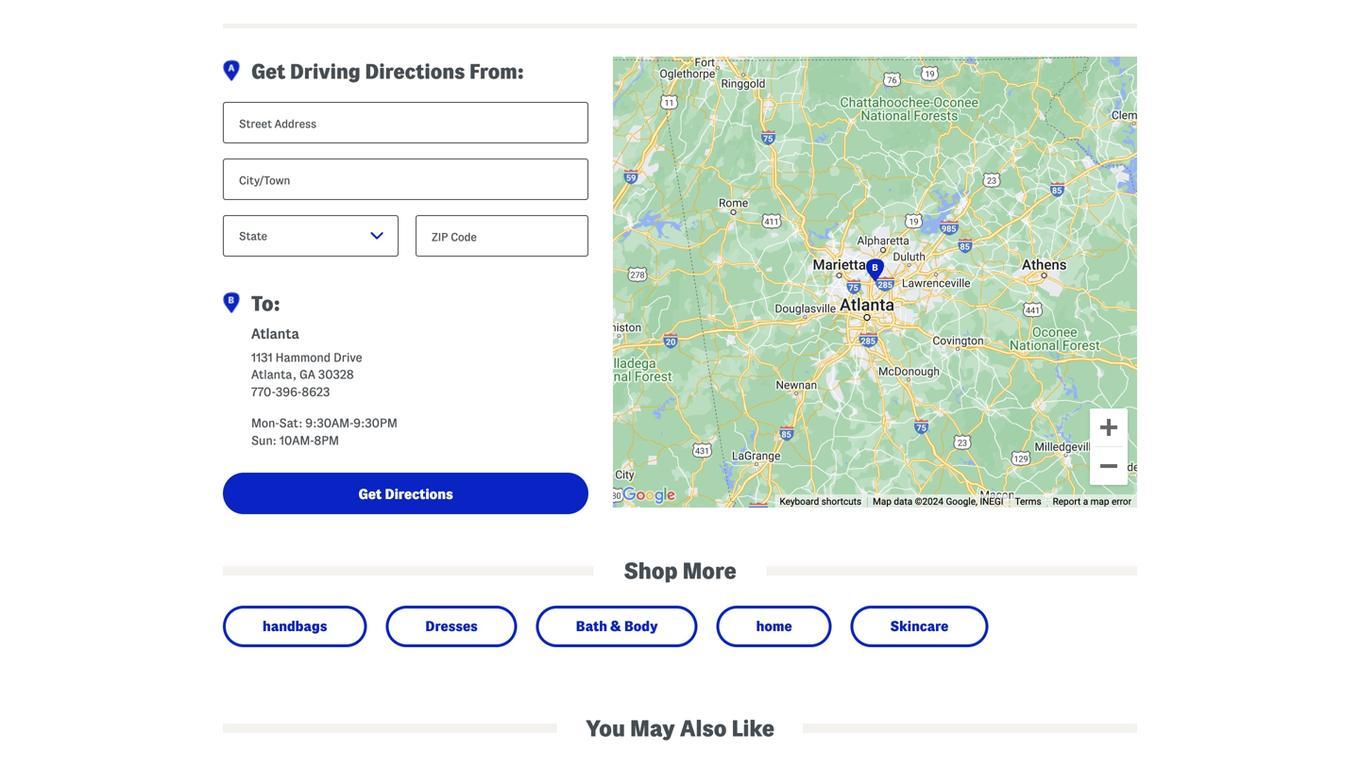 Task type: describe. For each thing, give the bounding box(es) containing it.
more
[[683, 559, 736, 584]]

770-
[[251, 386, 276, 399]]

directions
[[365, 60, 465, 83]]

also
[[680, 717, 727, 742]]

report
[[1053, 496, 1081, 508]]

&
[[610, 619, 621, 635]]

map
[[873, 496, 892, 508]]

endpoint image
[[223, 292, 240, 314]]

Street Address text field
[[223, 102, 589, 144]]

report a map error
[[1053, 496, 1132, 508]]

you
[[586, 717, 625, 742]]

error
[[1112, 496, 1132, 508]]

8623
[[302, 386, 330, 399]]

skincare link
[[868, 614, 971, 640]]

map region
[[386, 0, 1353, 686]]

google,
[[946, 496, 978, 508]]

sat:
[[279, 417, 303, 430]]

8pm
[[314, 434, 339, 448]]

from:
[[469, 60, 524, 83]]

ZIP Code text field
[[416, 215, 588, 257]]

report a map error link
[[1053, 496, 1132, 508]]

shop
[[624, 559, 678, 584]]

to:
[[251, 293, 280, 315]]

data
[[894, 496, 913, 508]]

ga
[[299, 369, 315, 382]]

shortcuts
[[822, 496, 862, 508]]

skincare
[[890, 619, 949, 635]]

dresses
[[425, 619, 478, 635]]

down image
[[370, 232, 384, 241]]

get driving directions from:
[[251, 60, 524, 83]]

©2024
[[915, 496, 944, 508]]

bath
[[576, 619, 607, 635]]

hammond
[[275, 351, 331, 365]]

mon-sat: 9:30am-9:30pm sun: 10am-8pm
[[251, 417, 398, 448]]

like
[[732, 717, 774, 742]]

atlanta
[[251, 326, 299, 342]]



Task type: vqa. For each thing, say whether or not it's contained in the screenshot.
See within the Compare At              $160 element
no



Task type: locate. For each thing, give the bounding box(es) containing it.
may
[[630, 717, 675, 742]]

handbags link
[[240, 614, 350, 640]]

dresses link
[[403, 614, 500, 640]]

30328
[[318, 369, 354, 382]]

mon-
[[251, 417, 279, 430]]

handbags
[[263, 619, 327, 635]]

driving
[[290, 60, 361, 83]]

9:30pm
[[354, 417, 398, 430]]

shop more
[[624, 559, 736, 584]]

list box
[[223, 600, 1137, 649]]

keyboard
[[780, 496, 819, 508]]

None submit
[[223, 473, 589, 515]]

City/Town text field
[[223, 159, 589, 200]]

sun:
[[251, 434, 277, 448]]

atlanta,
[[251, 369, 297, 382]]

body
[[624, 619, 658, 635]]

inegi
[[980, 496, 1004, 508]]

1131
[[251, 351, 273, 365]]

keyboard shortcuts
[[780, 496, 862, 508]]

map
[[1091, 496, 1109, 508]]

10am-
[[279, 434, 314, 448]]

396-
[[276, 386, 302, 399]]

1131 hammond drive atlanta, ga 30328 770-396-8623
[[251, 351, 362, 399]]

map data ©2024 google, inegi
[[873, 496, 1004, 508]]

home link
[[734, 614, 815, 640]]

home
[[756, 619, 792, 635]]

bath & body
[[576, 619, 658, 635]]

get
[[251, 60, 285, 83]]

9:30am-
[[305, 417, 354, 430]]

bath & body link
[[553, 614, 681, 640]]

terms
[[1015, 496, 1042, 508]]

google image
[[618, 484, 680, 508]]

terms link
[[1015, 496, 1042, 508]]

you may also like
[[586, 717, 774, 742]]

drive
[[334, 351, 362, 365]]

endpoint image
[[223, 60, 240, 82]]

keyboard shortcuts button
[[780, 496, 862, 509]]

a
[[1083, 496, 1088, 508]]

list box containing handbags
[[223, 600, 1137, 649]]



